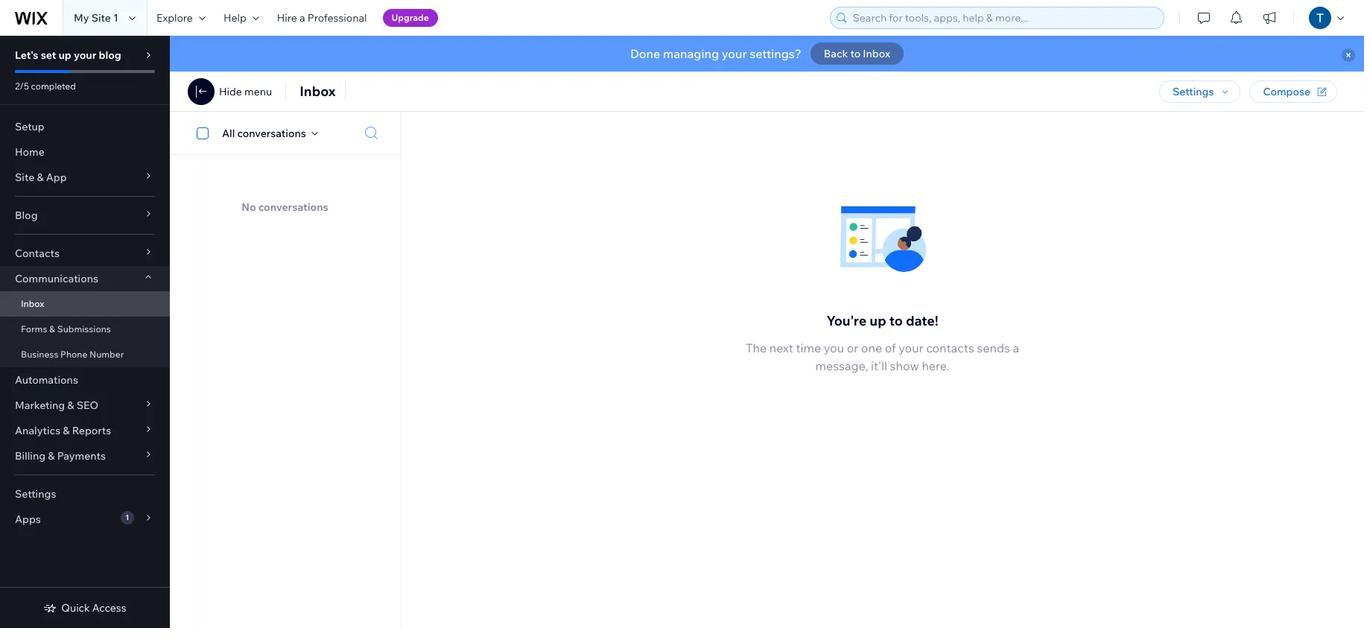 Task type: locate. For each thing, give the bounding box(es) containing it.
0 horizontal spatial site
[[15, 171, 34, 184]]

site inside dropdown button
[[15, 171, 34, 184]]

forms & submissions
[[21, 323, 111, 335]]

site & app
[[15, 171, 67, 184]]

inbox link
[[0, 291, 170, 317]]

of
[[885, 341, 896, 356]]

marketing
[[15, 399, 65, 412]]

a
[[299, 11, 305, 25], [1013, 341, 1019, 356]]

you
[[824, 341, 844, 356]]

the next time you or one of your contacts sends a message, it'll show here.
[[746, 341, 1019, 374]]

inbox right menu
[[300, 83, 336, 100]]

& left seo on the bottom of the page
[[67, 399, 74, 412]]

hire a professional link
[[268, 0, 376, 36]]

help button
[[214, 0, 268, 36]]

& left the app
[[37, 171, 44, 184]]

0 vertical spatial up
[[58, 48, 71, 62]]

all conversations
[[222, 126, 306, 140]]

site right my
[[91, 11, 111, 25]]

inbox right the back
[[863, 47, 890, 60]]

to right the back
[[850, 47, 861, 60]]

conversations right all
[[237, 126, 306, 140]]

forms & submissions link
[[0, 317, 170, 342]]

up up one
[[870, 312, 886, 330]]

settings for settings link
[[15, 487, 56, 501]]

2 horizontal spatial inbox
[[863, 47, 890, 60]]

1 horizontal spatial 1
[[125, 513, 129, 522]]

hide menu
[[219, 85, 272, 98]]

& for site
[[37, 171, 44, 184]]

upgrade button
[[383, 9, 438, 27]]

1 vertical spatial site
[[15, 171, 34, 184]]

&
[[37, 171, 44, 184], [49, 323, 55, 335], [67, 399, 74, 412], [63, 424, 70, 437], [48, 449, 55, 463]]

1 horizontal spatial your
[[722, 46, 747, 61]]

menu
[[244, 85, 272, 98]]

0 vertical spatial inbox
[[863, 47, 890, 60]]

1
[[113, 11, 118, 25], [125, 513, 129, 522]]

your left blog
[[74, 48, 96, 62]]

& for marketing
[[67, 399, 74, 412]]

your left settings?
[[722, 46, 747, 61]]

1 vertical spatial inbox
[[300, 83, 336, 100]]

to left date!
[[889, 312, 903, 330]]

0 vertical spatial site
[[91, 11, 111, 25]]

sidebar element
[[0, 36, 170, 628]]

1 horizontal spatial a
[[1013, 341, 1019, 356]]

& left reports
[[63, 424, 70, 437]]

back to inbox
[[824, 47, 890, 60]]

0 vertical spatial settings
[[1173, 85, 1214, 98]]

0 vertical spatial 1
[[113, 11, 118, 25]]

help
[[223, 11, 246, 25]]

business phone number link
[[0, 342, 170, 367]]

0 horizontal spatial inbox
[[21, 298, 44, 309]]

hide
[[219, 85, 242, 98]]

& for billing
[[48, 449, 55, 463]]

app
[[46, 171, 67, 184]]

contacts
[[926, 341, 974, 356]]

message,
[[815, 359, 868, 374]]

1 vertical spatial 1
[[125, 513, 129, 522]]

inbox inside sidebar element
[[21, 298, 44, 309]]

1 vertical spatial to
[[889, 312, 903, 330]]

up inside sidebar element
[[58, 48, 71, 62]]

your up show
[[899, 341, 924, 356]]

0 horizontal spatial up
[[58, 48, 71, 62]]

setup
[[15, 120, 45, 133]]

quick access
[[61, 601, 126, 615]]

analytics & reports button
[[0, 418, 170, 443]]

0 horizontal spatial your
[[74, 48, 96, 62]]

marketing & seo button
[[0, 393, 170, 418]]

0 vertical spatial to
[[850, 47, 861, 60]]

1 horizontal spatial to
[[889, 312, 903, 330]]

hide menu button
[[188, 78, 272, 105], [219, 85, 272, 98]]

1 right my
[[113, 11, 118, 25]]

billing & payments button
[[0, 443, 170, 469]]

1 vertical spatial conversations
[[258, 200, 328, 214]]

contacts button
[[0, 241, 170, 266]]

0 horizontal spatial a
[[299, 11, 305, 25]]

0 horizontal spatial 1
[[113, 11, 118, 25]]

your inside sidebar element
[[74, 48, 96, 62]]

up right set
[[58, 48, 71, 62]]

conversations
[[237, 126, 306, 140], [258, 200, 328, 214]]

my site 1
[[74, 11, 118, 25]]

to
[[850, 47, 861, 60], [889, 312, 903, 330]]

hire
[[277, 11, 297, 25]]

& right forms
[[49, 323, 55, 335]]

1 down settings link
[[125, 513, 129, 522]]

0 horizontal spatial to
[[850, 47, 861, 60]]

2 vertical spatial inbox
[[21, 298, 44, 309]]

None checkbox
[[188, 124, 222, 142]]

a inside the next time you or one of your contacts sends a message, it'll show here.
[[1013, 341, 1019, 356]]

0 horizontal spatial settings
[[15, 487, 56, 501]]

1 vertical spatial up
[[870, 312, 886, 330]]

communications button
[[0, 266, 170, 291]]

billing
[[15, 449, 46, 463]]

1 vertical spatial a
[[1013, 341, 1019, 356]]

0 vertical spatial conversations
[[237, 126, 306, 140]]

a right sends
[[1013, 341, 1019, 356]]

a right hire
[[299, 11, 305, 25]]

analytics & reports
[[15, 424, 111, 437]]

site down 'home'
[[15, 171, 34, 184]]

inbox
[[863, 47, 890, 60], [300, 83, 336, 100], [21, 298, 44, 309]]

it'll
[[871, 359, 887, 374]]

contacts
[[15, 247, 60, 260]]

settings inside sidebar element
[[15, 487, 56, 501]]

& for analytics
[[63, 424, 70, 437]]

conversations right no
[[258, 200, 328, 214]]

inbox up forms
[[21, 298, 44, 309]]

settings link
[[0, 481, 170, 507]]

1 vertical spatial settings
[[15, 487, 56, 501]]

site
[[91, 11, 111, 25], [15, 171, 34, 184]]

compose button
[[1250, 80, 1337, 103]]

settings inside button
[[1173, 85, 1214, 98]]

1 horizontal spatial settings
[[1173, 85, 1214, 98]]

one
[[861, 341, 882, 356]]

& right billing
[[48, 449, 55, 463]]

billing & payments
[[15, 449, 106, 463]]

2 horizontal spatial your
[[899, 341, 924, 356]]

up
[[58, 48, 71, 62], [870, 312, 886, 330]]

your
[[722, 46, 747, 61], [74, 48, 96, 62], [899, 341, 924, 356]]

managing
[[663, 46, 719, 61]]

number
[[89, 349, 124, 360]]

settings
[[1173, 85, 1214, 98], [15, 487, 56, 501]]

the
[[746, 341, 767, 356]]



Task type: describe. For each thing, give the bounding box(es) containing it.
setup link
[[0, 114, 170, 139]]

your inside the next time you or one of your contacts sends a message, it'll show here.
[[899, 341, 924, 356]]

2/5
[[15, 80, 29, 92]]

explore
[[156, 11, 193, 25]]

business phone number
[[21, 349, 124, 360]]

professional
[[307, 11, 367, 25]]

phone
[[60, 349, 87, 360]]

back to inbox button
[[810, 42, 904, 65]]

hire a professional
[[277, 11, 367, 25]]

access
[[92, 601, 126, 615]]

Search for tools, apps, help & more... field
[[848, 7, 1159, 28]]

no
[[242, 200, 256, 214]]

settings button
[[1159, 80, 1241, 103]]

2/5 completed
[[15, 80, 76, 92]]

your inside alert
[[722, 46, 747, 61]]

upgrade
[[392, 12, 429, 23]]

time
[[796, 341, 821, 356]]

blog
[[99, 48, 121, 62]]

home link
[[0, 139, 170, 165]]

compose
[[1263, 85, 1310, 98]]

1 horizontal spatial inbox
[[300, 83, 336, 100]]

home
[[15, 145, 45, 159]]

done
[[630, 46, 660, 61]]

all
[[222, 126, 235, 140]]

sends
[[977, 341, 1010, 356]]

date!
[[906, 312, 938, 330]]

forms
[[21, 323, 47, 335]]

marketing & seo
[[15, 399, 98, 412]]

set
[[41, 48, 56, 62]]

reports
[[72, 424, 111, 437]]

back
[[824, 47, 848, 60]]

next
[[769, 341, 793, 356]]

& for forms
[[49, 323, 55, 335]]

analytics
[[15, 424, 60, 437]]

submissions
[[57, 323, 111, 335]]

here.
[[922, 359, 950, 374]]

or
[[847, 341, 858, 356]]

communications
[[15, 272, 98, 285]]

you're up to date!
[[826, 312, 938, 330]]

site & app button
[[0, 165, 170, 190]]

settings for settings button
[[1173, 85, 1214, 98]]

inbox inside button
[[863, 47, 890, 60]]

1 horizontal spatial site
[[91, 11, 111, 25]]

you're
[[826, 312, 867, 330]]

blog
[[15, 209, 38, 222]]

done managing your settings?
[[630, 46, 801, 61]]

let's set up your blog
[[15, 48, 121, 62]]

0 vertical spatial a
[[299, 11, 305, 25]]

automations
[[15, 373, 78, 387]]

done managing your settings? alert
[[170, 36, 1364, 72]]

completed
[[31, 80, 76, 92]]

quick
[[61, 601, 90, 615]]

conversations for all conversations
[[237, 126, 306, 140]]

my
[[74, 11, 89, 25]]

apps
[[15, 513, 41, 526]]

let's
[[15, 48, 38, 62]]

blog button
[[0, 203, 170, 228]]

seo
[[77, 399, 98, 412]]

show
[[890, 359, 919, 374]]

1 horizontal spatial up
[[870, 312, 886, 330]]

settings?
[[750, 46, 801, 61]]

conversations for no conversations
[[258, 200, 328, 214]]

1 inside sidebar element
[[125, 513, 129, 522]]

automations link
[[0, 367, 170, 393]]

quick access button
[[43, 601, 126, 615]]

to inside button
[[850, 47, 861, 60]]

business
[[21, 349, 58, 360]]

no conversations
[[242, 200, 328, 214]]

payments
[[57, 449, 106, 463]]



Task type: vqa. For each thing, say whether or not it's contained in the screenshot.
Help button
yes



